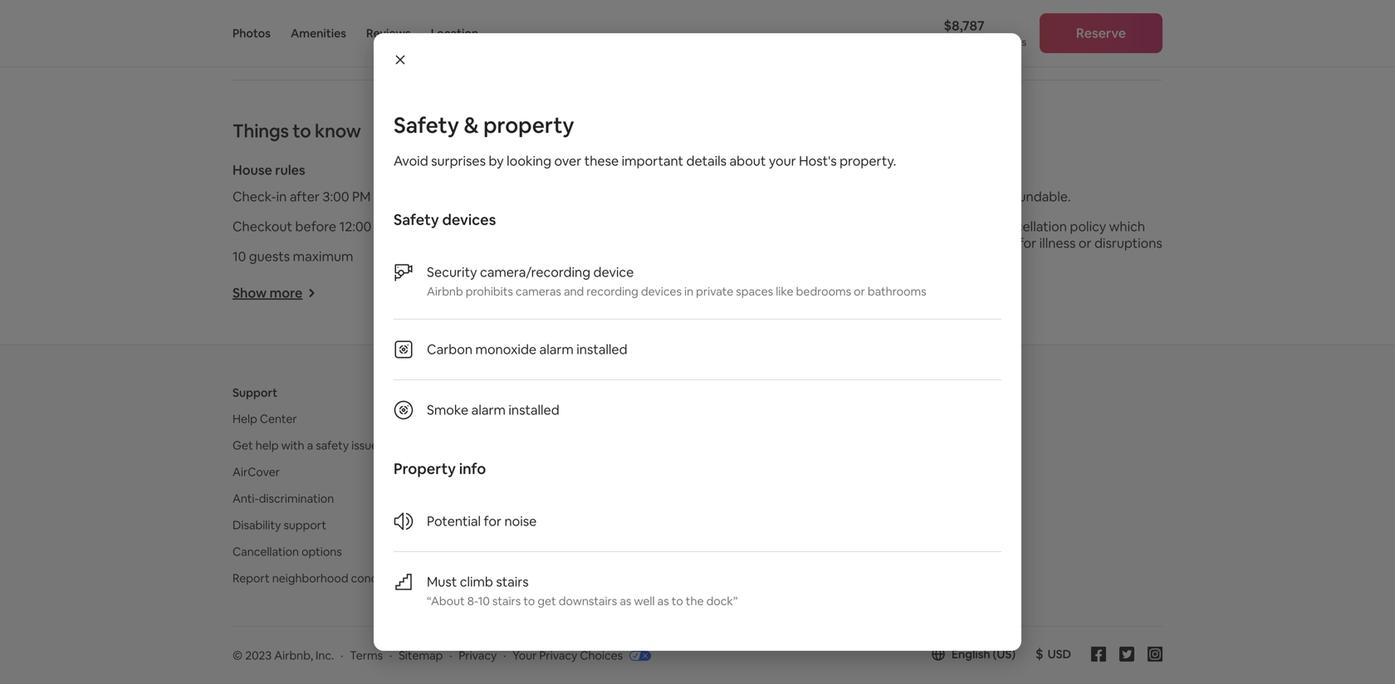 Task type: vqa. For each thing, say whether or not it's contained in the screenshot.
as
yes



Task type: describe. For each thing, give the bounding box(es) containing it.
3:00
[[323, 188, 349, 205]]

cancellation options
[[233, 545, 342, 560]]

maximum
[[293, 248, 354, 265]]

climb
[[460, 574, 493, 591]]

1 privacy from the left
[[459, 648, 497, 663]]

airbnb inside security camera/recording device airbnb prohibits cameras and recording devices in private spaces like bedrooms or bathrooms
[[427, 284, 463, 299]]

report neighborhood concern
[[233, 571, 395, 586]]

airbnb.org emergency stays
[[857, 545, 1008, 560]]

location
[[431, 26, 479, 41]]

in inside security camera/recording device airbnb prohibits cameras and recording devices in private spaces like bedrooms or bathrooms
[[685, 284, 694, 299]]

checkout before 12:00 pm
[[233, 218, 393, 235]]

things to know
[[233, 119, 361, 143]]

emergency
[[917, 545, 978, 560]]

bedrooms
[[796, 284, 852, 299]]

1 horizontal spatial to
[[524, 594, 535, 609]]

smoke
[[427, 402, 469, 419]]

navigate to instagram image
[[1148, 647, 1163, 662]]

photos button
[[233, 0, 271, 66]]

which
[[1110, 218, 1146, 235]]

0 horizontal spatial pm
[[352, 188, 371, 205]]

website
[[266, 27, 302, 39]]

show more for middle show more button
[[547, 284, 617, 302]]

8-
[[468, 594, 478, 609]]

protect
[[279, 0, 314, 13]]

app.
[[316, 27, 336, 39]]

by inside safety & property dialog
[[489, 152, 504, 169]]

0 horizontal spatial policy
[[943, 162, 981, 179]]

0 horizontal spatial to
[[293, 119, 311, 143]]

2 horizontal spatial show
[[862, 288, 896, 305]]

disruptions
[[1095, 235, 1163, 252]]

reserve button
[[1040, 13, 1163, 53]]

1 vertical spatial property
[[603, 162, 659, 179]]

downstairs
[[559, 594, 618, 609]]

communicate
[[311, 13, 375, 26]]

illness
[[1040, 235, 1076, 252]]

more for middle show more button
[[584, 284, 617, 302]]

property inside dialog
[[484, 111, 575, 139]]

carbon
[[427, 341, 473, 358]]

potential
[[427, 513, 481, 530]]

terms
[[350, 648, 383, 663]]

help
[[233, 412, 257, 427]]

host's
[[799, 152, 837, 169]]

1 horizontal spatial alarm
[[540, 341, 574, 358]]

& inside dialog
[[464, 111, 479, 139]]

center
[[260, 412, 297, 427]]

sitemap link
[[399, 648, 443, 663]]

report
[[233, 571, 270, 586]]

or for review the host's full cancellation policy which applies even if you cancel for illness or disruptions caused by covid-19.
[[1079, 235, 1092, 252]]

taxes
[[1002, 36, 1027, 49]]

of
[[413, 13, 423, 26]]

show more for the leftmost show more button
[[233, 284, 303, 302]]

camera/recording
[[480, 264, 591, 281]]

navigate to facebook image
[[1092, 647, 1107, 662]]

cancellation for cancellation policy
[[862, 162, 940, 179]]

privacy link
[[459, 648, 497, 663]]

reviews button
[[366, 0, 411, 66]]

important
[[622, 152, 684, 169]]

cancellation for cancellation options
[[233, 545, 299, 560]]

airbnb,
[[274, 648, 313, 663]]

show for middle show more button
[[547, 284, 582, 302]]

avoid surprises by looking over these important details about your host's property.
[[394, 152, 897, 169]]

aircover link
[[233, 465, 280, 480]]

after
[[290, 188, 320, 205]]

the inside to protect your payment, never transfer money or communicate outside of the airbnb website or app.
[[425, 13, 441, 26]]

home
[[610, 412, 641, 427]]

stays
[[980, 545, 1008, 560]]

bathrooms
[[868, 284, 927, 299]]

transfer
[[413, 0, 449, 13]]

disability support
[[233, 518, 327, 533]]

must climb stairs "about 8-10 stairs to get downstairs as well as to the dock"
[[427, 574, 738, 609]]

0 horizontal spatial devices
[[442, 210, 496, 230]]

19.
[[973, 251, 989, 268]]

before inside $8,787 total before taxes
[[969, 36, 1000, 49]]

for inside review the host's full cancellation policy which applies even if you cancel for illness or disruptions caused by covid-19.
[[1019, 235, 1037, 252]]

english (us) button
[[932, 647, 1016, 662]]

if
[[941, 235, 948, 252]]

device
[[594, 264, 634, 281]]

sitemap
[[399, 648, 443, 663]]

or down protect
[[300, 13, 309, 26]]

1 vertical spatial safety
[[547, 162, 588, 179]]

non-
[[973, 188, 1002, 205]]

friendly
[[586, 545, 626, 560]]

you
[[951, 235, 974, 252]]

1 horizontal spatial show more button
[[547, 284, 631, 302]]

neighborhood
[[272, 571, 349, 586]]

usd
[[1048, 647, 1072, 662]]

these
[[585, 152, 619, 169]]

cancellation policy
[[862, 162, 981, 179]]

even
[[908, 235, 938, 252]]

never
[[385, 0, 410, 13]]

a
[[307, 438, 313, 453]]

1 vertical spatial pm
[[375, 218, 393, 235]]

1 vertical spatial stairs
[[493, 594, 521, 609]]

2 horizontal spatial to
[[672, 594, 684, 609]]

the inside review the host's full cancellation policy which applies even if you cancel for illness or disruptions caused by covid-19.
[[908, 218, 929, 235]]

airbnb inside to protect your payment, never transfer money or communicate outside of the airbnb website or app.
[[443, 13, 474, 26]]

more for the leftmost show more button
[[270, 284, 303, 302]]

1 horizontal spatial your
[[584, 412, 608, 427]]

safety
[[316, 438, 349, 453]]

airbnb.org
[[857, 545, 914, 560]]

2023
[[245, 648, 272, 663]]

apartments
[[629, 545, 692, 560]]

reviews
[[366, 26, 411, 41]]

airbnb.org emergency stays link
[[857, 545, 1008, 560]]

this reservation is non-refundable.
[[862, 188, 1072, 205]]

like
[[776, 284, 794, 299]]

·
[[341, 648, 344, 663]]

choices
[[580, 648, 623, 663]]

by inside review the host's full cancellation policy which applies even if you cancel for illness or disruptions caused by covid-19.
[[909, 251, 924, 268]]

help center
[[233, 412, 297, 427]]

or for to protect your payment, never transfer money or communicate outside of the airbnb website or app.
[[304, 27, 314, 39]]



Task type: locate. For each thing, give the bounding box(es) containing it.
0 horizontal spatial by
[[489, 152, 504, 169]]

by left "looking"
[[489, 152, 504, 169]]

cameras
[[516, 284, 562, 299]]

get
[[233, 438, 253, 453]]

for inside safety & property dialog
[[484, 513, 502, 530]]

by right caused
[[909, 251, 924, 268]]

noise
[[505, 513, 537, 530]]

show more down guests
[[233, 284, 303, 302]]

your inside safety & property dialog
[[769, 152, 797, 169]]

with
[[281, 438, 305, 453]]

airbnb-friendly apartments
[[545, 545, 692, 560]]

property right over
[[603, 162, 659, 179]]

stairs right 8-
[[493, 594, 521, 609]]

0 vertical spatial in
[[276, 188, 287, 205]]

0 vertical spatial airbnb
[[443, 13, 474, 26]]

1 horizontal spatial in
[[685, 284, 694, 299]]

1 horizontal spatial show
[[547, 284, 582, 302]]

privacy
[[459, 648, 497, 663], [540, 648, 578, 663]]

1 vertical spatial installed
[[509, 402, 560, 419]]

surprises
[[431, 152, 486, 169]]

0 vertical spatial 10
[[233, 248, 246, 265]]

$ usd
[[1036, 646, 1072, 663]]

2 vertical spatial the
[[686, 594, 704, 609]]

or inside security camera/recording device airbnb prohibits cameras and recording devices in private spaces like bedrooms or bathrooms
[[854, 284, 866, 299]]

well
[[634, 594, 655, 609]]

discrimination
[[259, 491, 334, 506]]

the inside must climb stairs "about 8-10 stairs to get downstairs as well as to the dock"
[[686, 594, 704, 609]]

help center link
[[233, 412, 297, 427]]

& up surprises
[[464, 111, 479, 139]]

0 horizontal spatial the
[[425, 13, 441, 26]]

this
[[862, 188, 887, 205]]

for left noise
[[484, 513, 502, 530]]

show more button down device
[[547, 284, 631, 302]]

devices inside security camera/recording device airbnb prohibits cameras and recording devices in private spaces like bedrooms or bathrooms
[[641, 284, 682, 299]]

alarm right monoxide
[[540, 341, 574, 358]]

&
[[464, 111, 479, 139], [590, 162, 600, 179]]

show down caused
[[862, 288, 896, 305]]

options
[[302, 545, 342, 560]]

0 horizontal spatial for
[[484, 513, 502, 530]]

2 vertical spatial airbnb
[[545, 412, 581, 427]]

your up communicate
[[316, 0, 337, 13]]

safety & property dialog
[[374, 33, 1022, 651]]

or right illness
[[1079, 235, 1092, 252]]

devices up security
[[442, 210, 496, 230]]

reserve
[[1077, 25, 1127, 42]]

money
[[266, 13, 297, 26]]

safety devices
[[394, 210, 496, 230]]

to left know at the left top of page
[[293, 119, 311, 143]]

0 horizontal spatial show more button
[[233, 284, 316, 302]]

©
[[233, 648, 243, 663]]

2 horizontal spatial the
[[908, 218, 929, 235]]

1 horizontal spatial 10
[[478, 594, 490, 609]]

or
[[300, 13, 309, 26], [304, 27, 314, 39], [1079, 235, 1092, 252], [854, 284, 866, 299]]

(us)
[[993, 647, 1016, 662]]

cancel
[[977, 235, 1016, 252]]

reservation
[[890, 188, 959, 205]]

private
[[696, 284, 734, 299]]

monoxide
[[476, 341, 537, 358]]

2 vertical spatial your
[[584, 412, 608, 427]]

0 horizontal spatial cancellation
[[233, 545, 299, 560]]

help
[[256, 438, 279, 453]]

0 horizontal spatial in
[[276, 188, 287, 205]]

2 horizontal spatial more
[[899, 288, 932, 305]]

your privacy choices link
[[513, 648, 652, 665]]

airbnb down transfer
[[443, 13, 474, 26]]

caused
[[862, 251, 906, 268]]

1 horizontal spatial cancellation
[[862, 162, 940, 179]]

show for the leftmost show more button
[[233, 284, 267, 302]]

devices right recording
[[641, 284, 682, 299]]

pm
[[352, 188, 371, 205], [375, 218, 393, 235]]

avoid
[[394, 152, 428, 169]]

know
[[315, 119, 361, 143]]

show more button down guests
[[233, 284, 316, 302]]

before down '$8,787'
[[969, 36, 1000, 49]]

as right well
[[658, 594, 669, 609]]

by
[[489, 152, 504, 169], [909, 251, 924, 268]]

airbnb down security
[[427, 284, 463, 299]]

0 horizontal spatial show
[[233, 284, 267, 302]]

0 vertical spatial alarm
[[540, 341, 574, 358]]

2 horizontal spatial your
[[769, 152, 797, 169]]

property.
[[840, 152, 897, 169]]

your left "home"
[[584, 412, 608, 427]]

2 privacy from the left
[[540, 648, 578, 663]]

for
[[1019, 235, 1037, 252], [484, 513, 502, 530]]

10
[[233, 248, 246, 265], [478, 594, 490, 609]]

0 vertical spatial &
[[464, 111, 479, 139]]

0 vertical spatial the
[[425, 13, 441, 26]]

1 vertical spatial in
[[685, 284, 694, 299]]

location button
[[431, 0, 479, 66]]

your right about
[[769, 152, 797, 169]]

0 horizontal spatial installed
[[509, 402, 560, 419]]

prohibits
[[466, 284, 513, 299]]

looking
[[507, 152, 552, 169]]

amenities
[[291, 26, 346, 41]]

0 horizontal spatial 10
[[233, 248, 246, 265]]

2 horizontal spatial show more
[[862, 288, 932, 305]]

0 vertical spatial cancellation
[[862, 162, 940, 179]]

rules
[[275, 162, 306, 179]]

payment,
[[339, 0, 382, 13]]

1 horizontal spatial policy
[[1071, 218, 1107, 235]]

0 horizontal spatial show more
[[233, 284, 303, 302]]

0 horizontal spatial &
[[464, 111, 479, 139]]

dock"
[[707, 594, 738, 609]]

property
[[394, 459, 456, 479]]

cancellation up reservation
[[862, 162, 940, 179]]

report neighborhood concern link
[[233, 571, 395, 586]]

1 vertical spatial your
[[769, 152, 797, 169]]

security camera/recording device airbnb prohibits cameras and recording devices in private spaces like bedrooms or bathrooms
[[427, 264, 927, 299]]

1 horizontal spatial before
[[969, 36, 1000, 49]]

more down the 10 guests maximum
[[270, 284, 303, 302]]

applies
[[862, 235, 905, 252]]

alarm right smoke
[[472, 402, 506, 419]]

1 horizontal spatial for
[[1019, 235, 1037, 252]]

the down transfer
[[425, 13, 441, 26]]

0 vertical spatial devices
[[442, 210, 496, 230]]

show down camera/recording
[[547, 284, 582, 302]]

1 as from the left
[[620, 594, 632, 609]]

refundable.
[[1002, 188, 1072, 205]]

show down guests
[[233, 284, 267, 302]]

1 vertical spatial &
[[590, 162, 600, 179]]

12:00
[[339, 218, 372, 235]]

1 horizontal spatial pm
[[375, 218, 393, 235]]

0 vertical spatial policy
[[943, 162, 981, 179]]

1 vertical spatial policy
[[1071, 218, 1107, 235]]

your inside to protect your payment, never transfer money or communicate outside of the airbnb website or app.
[[316, 0, 337, 13]]

0 vertical spatial property
[[484, 111, 575, 139]]

airbnb left "home"
[[545, 412, 581, 427]]

2 as from the left
[[658, 594, 669, 609]]

safety & property inside dialog
[[394, 111, 575, 139]]

aircover
[[233, 465, 280, 480]]

the left dock"
[[686, 594, 704, 609]]

1 horizontal spatial more
[[584, 284, 617, 302]]

installed
[[577, 341, 628, 358], [509, 402, 560, 419]]

show more down caused
[[862, 288, 932, 305]]

airbnb your home
[[545, 412, 641, 427]]

security
[[427, 264, 477, 281]]

checkout
[[233, 218, 292, 235]]

must
[[427, 574, 457, 591]]

policy inside review the host's full cancellation policy which applies even if you cancel for illness or disruptions caused by covid-19.
[[1071, 218, 1107, 235]]

1 vertical spatial devices
[[641, 284, 682, 299]]

0 vertical spatial pm
[[352, 188, 371, 205]]

check-
[[233, 188, 276, 205]]

privacy left your
[[459, 648, 497, 663]]

1 vertical spatial for
[[484, 513, 502, 530]]

2 vertical spatial safety
[[394, 210, 439, 230]]

1 vertical spatial safety & property
[[547, 162, 659, 179]]

1 vertical spatial by
[[909, 251, 924, 268]]

in left private on the top of page
[[685, 284, 694, 299]]

$8,787 total before taxes
[[944, 17, 1027, 49]]

privacy right your
[[540, 648, 578, 663]]

policy left 'which' on the right of page
[[1071, 218, 1107, 235]]

0 horizontal spatial more
[[270, 284, 303, 302]]

stairs right climb
[[496, 574, 529, 591]]

anti-discrimination link
[[233, 491, 334, 506]]

10 left guests
[[233, 248, 246, 265]]

review the host's full cancellation policy which applies even if you cancel for illness or disruptions caused by covid-19.
[[862, 218, 1163, 268]]

0 horizontal spatial privacy
[[459, 648, 497, 663]]

1 horizontal spatial by
[[909, 251, 924, 268]]

pm right 3:00
[[352, 188, 371, 205]]

1 vertical spatial alarm
[[472, 402, 506, 419]]

show more
[[233, 284, 303, 302], [547, 284, 617, 302], [862, 288, 932, 305]]

more down device
[[584, 284, 617, 302]]

1 horizontal spatial as
[[658, 594, 669, 609]]

0 vertical spatial by
[[489, 152, 504, 169]]

spaces
[[736, 284, 774, 299]]

0 vertical spatial for
[[1019, 235, 1037, 252]]

0 horizontal spatial your
[[316, 0, 337, 13]]

property info
[[394, 459, 486, 479]]

cancellation down disability
[[233, 545, 299, 560]]

more down caused
[[899, 288, 932, 305]]

1 vertical spatial before
[[295, 218, 337, 235]]

support
[[284, 518, 327, 533]]

and
[[564, 284, 584, 299]]

get help with a safety issue link
[[233, 438, 378, 453]]

0 vertical spatial safety & property
[[394, 111, 575, 139]]

0 vertical spatial installed
[[577, 341, 628, 358]]

installed down recording
[[577, 341, 628, 358]]

0 horizontal spatial alarm
[[472, 402, 506, 419]]

1 vertical spatial the
[[908, 218, 929, 235]]

0 vertical spatial before
[[969, 36, 1000, 49]]

navigate to twitter image
[[1120, 647, 1135, 662]]

1 vertical spatial cancellation
[[233, 545, 299, 560]]

10 guests maximum
[[233, 248, 354, 265]]

as
[[620, 594, 632, 609], [658, 594, 669, 609]]

photos
[[233, 26, 271, 41]]

1 vertical spatial 10
[[478, 594, 490, 609]]

1 horizontal spatial show more
[[547, 284, 617, 302]]

1 horizontal spatial privacy
[[540, 648, 578, 663]]

10 down climb
[[478, 594, 490, 609]]

covid-
[[927, 251, 973, 268]]

issue
[[352, 438, 378, 453]]

or left the app. at the left
[[304, 27, 314, 39]]

1 horizontal spatial &
[[590, 162, 600, 179]]

total
[[944, 36, 967, 49]]

show more down device
[[547, 284, 617, 302]]

0 vertical spatial safety
[[394, 111, 459, 139]]

& right over
[[590, 162, 600, 179]]

for left illness
[[1019, 235, 1037, 252]]

10 inside must climb stairs "about 8-10 stairs to get downstairs as well as to the dock"
[[478, 594, 490, 609]]

alarm
[[540, 341, 574, 358], [472, 402, 506, 419]]

disability support link
[[233, 518, 327, 533]]

or inside review the host's full cancellation policy which applies even if you cancel for illness or disruptions caused by covid-19.
[[1079, 235, 1092, 252]]

details
[[687, 152, 727, 169]]

1 horizontal spatial the
[[686, 594, 704, 609]]

show more button down caused
[[862, 288, 945, 305]]

pm right the 12:00
[[375, 218, 393, 235]]

more
[[270, 284, 303, 302], [584, 284, 617, 302], [899, 288, 932, 305]]

disability
[[233, 518, 281, 533]]

2 horizontal spatial show more button
[[862, 288, 945, 305]]

info
[[459, 459, 486, 479]]

installed down carbon monoxide alarm installed
[[509, 402, 560, 419]]

your privacy choices
[[513, 648, 623, 663]]

property up "looking"
[[484, 111, 575, 139]]

before up maximum
[[295, 218, 337, 235]]

as left well
[[620, 594, 632, 609]]

or right bedrooms
[[854, 284, 866, 299]]

to left 'get'
[[524, 594, 535, 609]]

or for security camera/recording device airbnb prohibits cameras and recording devices in private spaces like bedrooms or bathrooms
[[854, 284, 866, 299]]

1 vertical spatial airbnb
[[427, 284, 463, 299]]

1 horizontal spatial property
[[603, 162, 659, 179]]

0 horizontal spatial property
[[484, 111, 575, 139]]

in left after
[[276, 188, 287, 205]]

policy up is
[[943, 162, 981, 179]]

0 vertical spatial stairs
[[496, 574, 529, 591]]

0 vertical spatial your
[[316, 0, 337, 13]]

1 horizontal spatial installed
[[577, 341, 628, 358]]

recording
[[587, 284, 639, 299]]

the down reservation
[[908, 218, 929, 235]]

0 horizontal spatial as
[[620, 594, 632, 609]]

1 horizontal spatial devices
[[641, 284, 682, 299]]

0 horizontal spatial before
[[295, 218, 337, 235]]

to right well
[[672, 594, 684, 609]]

$
[[1036, 646, 1044, 663]]



